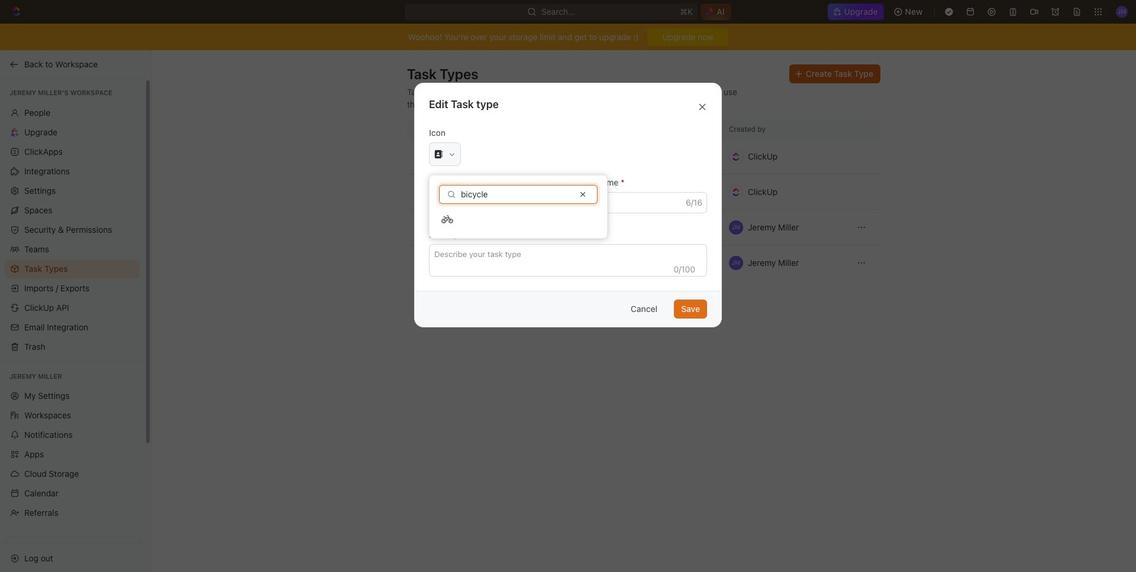 Task type: locate. For each thing, give the bounding box(es) containing it.
Describe your task type text field
[[429, 244, 707, 277]]

address book image
[[434, 150, 443, 158], [414, 257, 426, 269]]

People field
[[573, 192, 707, 214]]

bug image
[[414, 222, 426, 233]]

0 horizontal spatial address book image
[[414, 257, 426, 269]]

1 horizontal spatial address book image
[[434, 150, 443, 158]]

Search text field
[[461, 188, 571, 202]]



Task type: vqa. For each thing, say whether or not it's contained in the screenshot.
Bicycle "image"
yes



Task type: describe. For each thing, give the bounding box(es) containing it.
bicycle image
[[441, 215, 453, 224]]

1 vertical spatial address book image
[[414, 257, 426, 269]]

0 vertical spatial address book image
[[434, 150, 443, 158]]

Person field
[[429, 192, 563, 214]]



